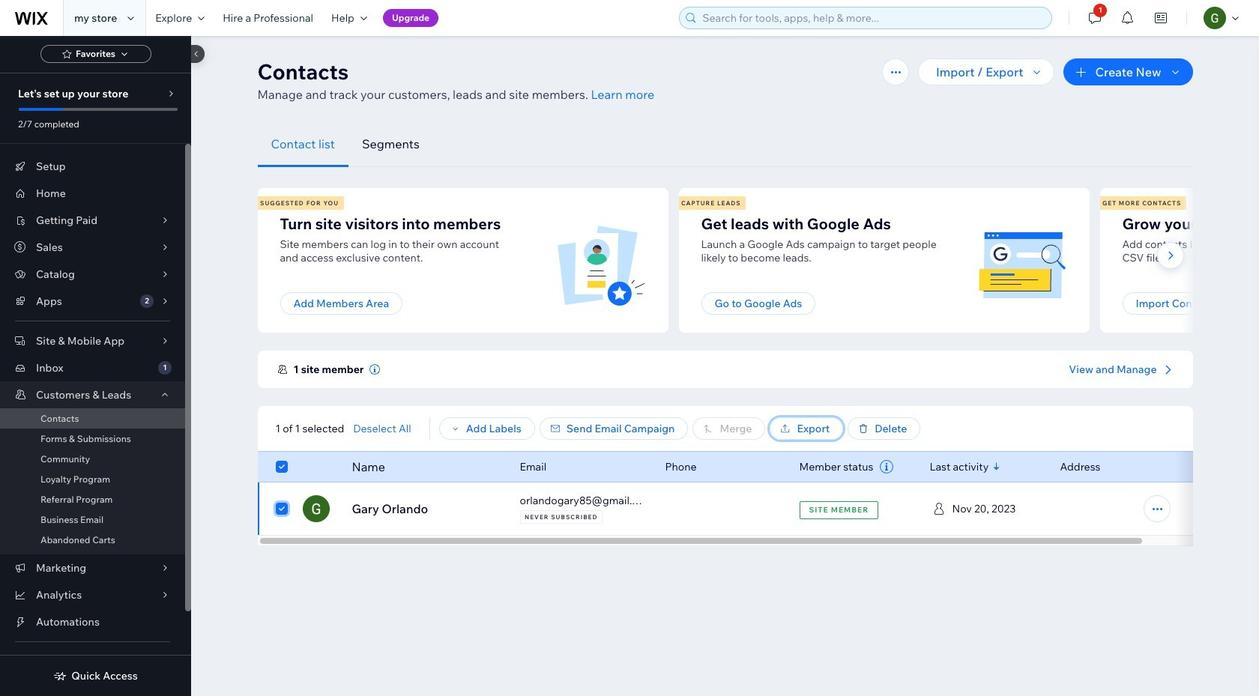 Task type: locate. For each thing, give the bounding box(es) containing it.
Search for tools, apps, help & more... field
[[698, 7, 1047, 28]]

sidebar element
[[0, 36, 205, 696]]

list
[[255, 188, 1259, 342]]

tab list
[[258, 121, 1193, 167]]

None checkbox
[[275, 458, 287, 476], [275, 500, 287, 518], [275, 458, 287, 476], [275, 500, 287, 518]]



Task type: vqa. For each thing, say whether or not it's contained in the screenshot.
the top A
no



Task type: describe. For each thing, give the bounding box(es) containing it.
gary orlando image
[[302, 496, 329, 523]]



